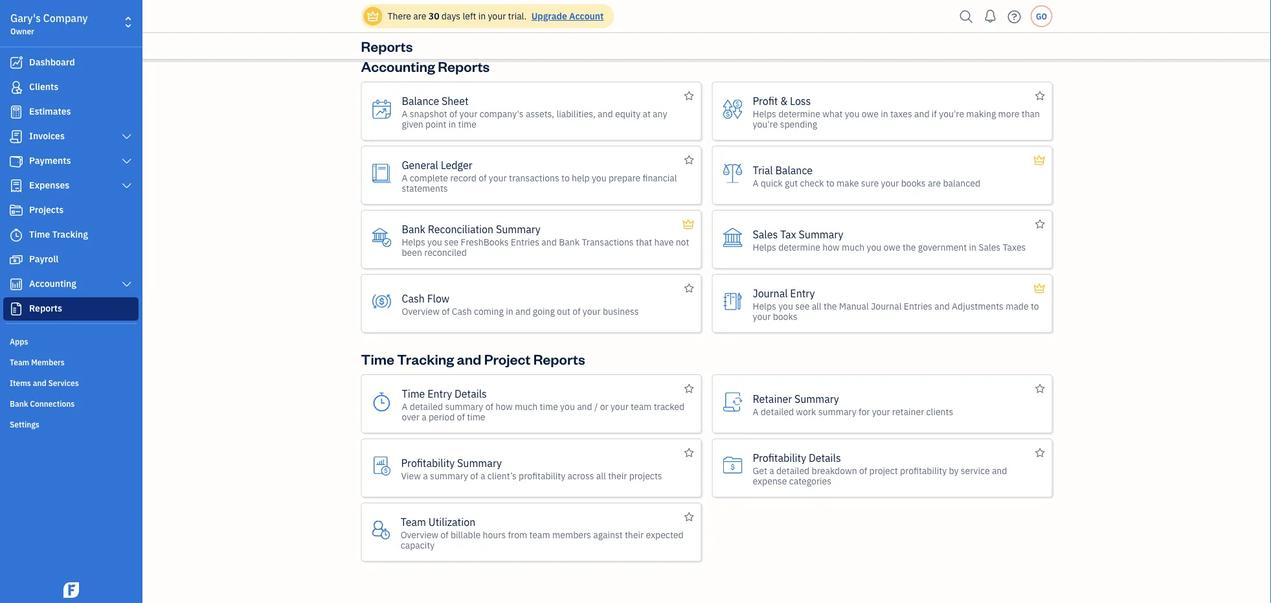 Task type: locate. For each thing, give the bounding box(es) containing it.
0 horizontal spatial books
[[773, 310, 798, 322]]

for for summary
[[859, 406, 870, 418]]

1 vertical spatial out
[[557, 305, 571, 317]]

1 vertical spatial entries
[[904, 300, 933, 312]]

profitability inside profitability summary view a summary of a client's profitability across all their projects
[[519, 470, 566, 482]]

out right going
[[557, 305, 571, 317]]

are
[[413, 10, 427, 22], [928, 177, 941, 189]]

1 horizontal spatial accounting
[[361, 57, 435, 75]]

1 vertical spatial chevron large down image
[[121, 156, 133, 166]]

timer image
[[8, 229, 24, 242]]

0 horizontal spatial entry
[[428, 387, 452, 400]]

0 horizontal spatial how
[[437, 12, 455, 24]]

journal right manual
[[871, 300, 902, 312]]

a inside balance sheet a snapshot of your company's assets, liabilities, and equity at any given point in time
[[402, 108, 408, 120]]

and
[[598, 108, 613, 120], [915, 108, 930, 120], [542, 236, 557, 248], [935, 300, 950, 312], [516, 305, 531, 317], [457, 350, 482, 368], [33, 378, 46, 388], [577, 400, 593, 412], [992, 464, 1008, 476]]

reports down the there
[[361, 37, 413, 55]]

all right 'across'
[[597, 470, 606, 482]]

in inside sales tax summary helps determine how much you owe the government in sales taxes
[[969, 241, 977, 253]]

over left notifications icon
[[959, 7, 977, 19]]

0 horizontal spatial out
[[422, 12, 435, 24]]

2 horizontal spatial much
[[842, 241, 865, 253]]

bank
[[402, 222, 426, 236], [559, 236, 580, 248], [10, 398, 28, 409]]

sure
[[861, 177, 879, 189]]

determine down gut
[[779, 241, 821, 253]]

out right find
[[422, 12, 435, 24]]

update favorite status for time entry details image
[[685, 381, 694, 397]]

entry left manual
[[791, 286, 815, 300]]

statements
[[402, 182, 448, 194]]

taxes
[[891, 108, 913, 120]]

by
[[949, 464, 959, 476]]

how inside time entry details a detailed summary of how much time you and / or your team tracked over a period of time
[[496, 400, 513, 412]]

update favorite status for team utilization image
[[685, 509, 694, 525]]

for inside summary of all your credit balance for your clients over a period of time
[[896, 7, 908, 19]]

are left balanced
[[928, 177, 941, 189]]

0 vertical spatial entry
[[791, 286, 815, 300]]

1 vertical spatial balance
[[776, 163, 813, 177]]

entry inside time entry details a detailed summary of how much time you and / or your team tracked over a period of time
[[428, 387, 452, 400]]

a
[[402, 108, 408, 120], [402, 172, 408, 184], [753, 177, 759, 189], [402, 400, 408, 412], [753, 406, 759, 418]]

reports up 'sheet'
[[438, 57, 490, 75]]

your inside cash flow overview of cash coming in and going out of your business
[[583, 305, 601, 317]]

much
[[457, 12, 479, 24], [842, 241, 865, 253], [515, 400, 538, 412]]

the inside journal entry helps you see all the manual journal entries and adjustments made to your books
[[824, 300, 837, 312]]

2 vertical spatial time
[[402, 387, 425, 400]]

against
[[594, 529, 623, 541]]

time inside time entry details a detailed summary of how much time you and / or your team tracked over a period of time
[[402, 387, 425, 400]]

a
[[979, 7, 984, 19], [422, 411, 427, 423], [770, 464, 775, 476], [423, 470, 428, 482], [481, 470, 485, 482]]

chevron large down image inside invoices link
[[121, 132, 133, 142]]

1 vertical spatial for
[[859, 406, 870, 418]]

you're right if
[[939, 108, 965, 120]]

summary inside summary of all your credit balance for your clients over a period of time
[[753, 7, 792, 19]]

overview down been
[[402, 305, 440, 317]]

team
[[10, 357, 29, 367], [401, 515, 426, 529]]

sheet
[[442, 94, 469, 108]]

1 vertical spatial books
[[773, 310, 798, 322]]

summary inside retainer summary a detailed work summary for your retainer clients
[[819, 406, 857, 418]]

of inside profitability details get a detailed breakdown of project profitability by service and expense categories
[[860, 464, 868, 476]]

detailed
[[410, 400, 443, 412], [761, 406, 794, 418], [777, 464, 810, 476]]

for for of
[[896, 7, 908, 19]]

and inside profitability details get a detailed breakdown of project profitability by service and expense categories
[[992, 464, 1008, 476]]

from
[[508, 529, 527, 541]]

tracking down flow
[[397, 350, 454, 368]]

company's
[[480, 108, 524, 120]]

in right government
[[969, 241, 977, 253]]

2 vertical spatial all
[[597, 470, 606, 482]]

crown image
[[1033, 0, 1047, 3], [366, 9, 380, 23], [1033, 152, 1047, 168], [1033, 281, 1047, 296]]

team down apps
[[10, 357, 29, 367]]

project
[[870, 464, 898, 476]]

profitability up utilization
[[401, 456, 455, 470]]

team
[[631, 400, 652, 412], [530, 529, 550, 541]]

clients right retainer
[[927, 406, 954, 418]]

to inside journal entry helps you see all the manual journal entries and adjustments made to your books
[[1031, 300, 1040, 312]]

much up manual
[[842, 241, 865, 253]]

summary right view
[[430, 470, 468, 482]]

0 horizontal spatial period
[[429, 411, 455, 423]]

in right point
[[449, 118, 456, 130]]

in left taxes at top
[[881, 108, 889, 120]]

a inside general ledger a complete record of your transactions to help you prepare financial statements
[[402, 172, 408, 184]]

1 vertical spatial are
[[928, 177, 941, 189]]

for left retainer
[[859, 406, 870, 418]]

determine left what
[[779, 108, 821, 120]]

0 vertical spatial their
[[608, 470, 627, 482]]

detailed inside time entry details a detailed summary of how much time you and / or your team tracked over a period of time
[[410, 400, 443, 412]]

in right left
[[479, 10, 486, 22]]

any
[[653, 108, 668, 120]]

profitability summary view a summary of a client's profitability across all their projects
[[401, 456, 662, 482]]

1 vertical spatial time
[[361, 350, 394, 368]]

and left transactions
[[542, 236, 557, 248]]

a for general ledger
[[402, 172, 408, 184]]

profitability for profitability details
[[900, 464, 947, 476]]

and inside balance sheet a snapshot of your company's assets, liabilities, and equity at any given point in time
[[598, 108, 613, 120]]

retainer
[[753, 392, 792, 406]]

1 horizontal spatial the
[[903, 241, 916, 253]]

0 vertical spatial chevron large down image
[[121, 132, 133, 142]]

overview inside the team utilization overview of billable hours from team members against their expected capacity
[[401, 529, 439, 541]]

2 horizontal spatial time
[[402, 387, 425, 400]]

0 vertical spatial accounting
[[361, 57, 435, 75]]

owe left taxes at top
[[862, 108, 879, 120]]

items and services link
[[3, 373, 139, 392]]

1 determine from the top
[[779, 108, 821, 120]]

overview for team
[[401, 529, 439, 541]]

there
[[388, 10, 411, 22]]

helps inside bank reconciliation summary helps you see freshbooks entries and bank transactions that have not been reconciled
[[402, 236, 425, 248]]

0 horizontal spatial profitability
[[519, 470, 566, 482]]

1 horizontal spatial entries
[[904, 300, 933, 312]]

balanced
[[944, 177, 981, 189]]

and inside cash flow overview of cash coming in and going out of your business
[[516, 305, 531, 317]]

0 vertical spatial team
[[631, 400, 652, 412]]

2 chevron large down image from the top
[[121, 156, 133, 166]]

much inside time entry details a detailed summary of how much time you and / or your team tracked over a period of time
[[515, 400, 538, 412]]

and inside time entry details a detailed summary of how much time you and / or your team tracked over a period of time
[[577, 400, 593, 412]]

overview inside cash flow overview of cash coming in and going out of your business
[[402, 305, 440, 317]]

and inside profit & loss helps determine what you owe in taxes and if you're making more than you're spending
[[915, 108, 930, 120]]

0 vertical spatial owe
[[862, 108, 879, 120]]

time tracking
[[29, 228, 88, 240]]

are inside trial balance a quick gut check to make sure your books are balanced
[[928, 177, 941, 189]]

chevron large down image
[[121, 181, 133, 191]]

that
[[636, 236, 653, 248]]

time inside main element
[[29, 228, 50, 240]]

how inside button
[[437, 12, 455, 24]]

0 vertical spatial overview
[[402, 305, 440, 317]]

1 horizontal spatial balance
[[776, 163, 813, 177]]

for right balance in the top right of the page
[[896, 7, 908, 19]]

profitability up expense
[[753, 451, 807, 464]]

search image
[[957, 7, 977, 26]]

1 horizontal spatial team
[[401, 515, 426, 529]]

project image
[[8, 204, 24, 217]]

expenses
[[29, 179, 69, 191]]

expense image
[[8, 179, 24, 192]]

balance right trial
[[776, 163, 813, 177]]

1 vertical spatial accounting
[[29, 278, 76, 290]]

reports
[[361, 37, 413, 55], [438, 57, 490, 75], [29, 302, 62, 314], [534, 350, 585, 368]]

record
[[450, 172, 477, 184]]

0 horizontal spatial details
[[455, 387, 487, 400]]

time for time tracking and project reports
[[361, 350, 394, 368]]

all inside summary of all your credit balance for your clients over a period of time
[[804, 7, 814, 19]]

view
[[401, 470, 421, 482]]

see left manual
[[796, 300, 810, 312]]

determine inside sales tax summary helps determine how much you owe the government in sales taxes
[[779, 241, 821, 253]]

point
[[426, 118, 447, 130]]

0 vertical spatial see
[[444, 236, 459, 248]]

detailed inside profitability details get a detailed breakdown of project profitability by service and expense categories
[[777, 464, 810, 476]]

reports right report image at the bottom of page
[[29, 302, 62, 314]]

0 horizontal spatial time
[[29, 228, 50, 240]]

cash
[[402, 292, 425, 305], [452, 305, 472, 317]]

freshbooks
[[461, 236, 509, 248]]

1 vertical spatial see
[[796, 300, 810, 312]]

0 horizontal spatial much
[[457, 12, 479, 24]]

profitability inside profitability details get a detailed breakdown of project profitability by service and expense categories
[[900, 464, 947, 476]]

1 horizontal spatial period
[[986, 7, 1012, 19]]

0 horizontal spatial over
[[402, 411, 420, 423]]

entries right freshbooks
[[511, 236, 540, 248]]

profitability for profitability summary
[[519, 470, 566, 482]]

journal down tax
[[753, 286, 788, 300]]

accounting for accounting
[[29, 278, 76, 290]]

chevron large down image
[[121, 132, 133, 142], [121, 156, 133, 166], [121, 279, 133, 290]]

gut
[[785, 177, 798, 189]]

0 horizontal spatial entries
[[511, 236, 540, 248]]

profitability inside profitability summary view a summary of a client's profitability across all their projects
[[401, 456, 455, 470]]

0 vertical spatial time
[[29, 228, 50, 240]]

crown image down update favorite status for sales tax summary icon
[[1033, 281, 1047, 296]]

payments link
[[3, 150, 139, 173]]

bank down items
[[10, 398, 28, 409]]

than
[[1022, 108, 1040, 120]]

0 horizontal spatial bank
[[10, 398, 28, 409]]

their right against
[[625, 529, 644, 541]]

1 vertical spatial period
[[429, 411, 455, 423]]

more
[[999, 108, 1020, 120]]

1 vertical spatial all
[[812, 300, 822, 312]]

ledger
[[441, 158, 473, 172]]

bank up been
[[402, 222, 426, 236]]

helps for bank reconciliation summary
[[402, 236, 425, 248]]

to left make
[[827, 177, 835, 189]]

and left /
[[577, 400, 593, 412]]

a for balance sheet
[[402, 108, 408, 120]]

sales left tax
[[753, 227, 778, 241]]

members
[[553, 529, 591, 541]]

determine inside profit & loss helps determine what you owe in taxes and if you're making more than you're spending
[[779, 108, 821, 120]]

team up capacity
[[401, 515, 426, 529]]

bank connections
[[10, 398, 75, 409]]

entries left adjustments
[[904, 300, 933, 312]]

bank inside main element
[[10, 398, 28, 409]]

summary inside time entry details a detailed summary of how much time you and / or your team tracked over a period of time
[[445, 400, 484, 412]]

1 horizontal spatial for
[[896, 7, 908, 19]]

1 horizontal spatial books
[[902, 177, 926, 189]]

determine for loss
[[779, 108, 821, 120]]

cash left flow
[[402, 292, 425, 305]]

all left manual
[[812, 300, 822, 312]]

a inside profitability details get a detailed breakdown of project profitability by service and expense categories
[[770, 464, 775, 476]]

0 vertical spatial are
[[413, 10, 427, 22]]

detailed for profitability
[[777, 464, 810, 476]]

0 horizontal spatial owe
[[862, 108, 879, 120]]

summary
[[753, 7, 792, 19], [496, 222, 541, 236], [799, 227, 844, 241], [795, 392, 839, 406], [457, 456, 502, 470]]

determine
[[779, 108, 821, 120], [779, 241, 821, 253]]

1 vertical spatial tracking
[[397, 350, 454, 368]]

and left adjustments
[[935, 300, 950, 312]]

0 vertical spatial the
[[903, 241, 916, 253]]

0 vertical spatial how
[[437, 12, 455, 24]]

at
[[643, 108, 651, 120]]

not
[[676, 236, 690, 248]]

of inside the team utilization overview of billable hours from team members against their expected capacity
[[441, 529, 449, 541]]

to left be
[[561, 12, 569, 24]]

overview left billable
[[401, 529, 439, 541]]

to left help
[[562, 172, 570, 184]]

and left going
[[516, 305, 531, 317]]

1 horizontal spatial profitability
[[753, 451, 807, 464]]

team inside the team utilization overview of billable hours from team members against their expected capacity
[[530, 529, 550, 541]]

days
[[442, 10, 461, 22]]

1 vertical spatial how
[[823, 241, 840, 253]]

see left freshbooks
[[444, 236, 459, 248]]

period inside time entry details a detailed summary of how much time you and / or your team tracked over a period of time
[[429, 411, 455, 423]]

in inside cash flow overview of cash coming in and going out of your business
[[506, 305, 514, 317]]

all left credit
[[804, 7, 814, 19]]

1 horizontal spatial time
[[361, 350, 394, 368]]

1 horizontal spatial out
[[557, 305, 571, 317]]

books inside trial balance a quick gut check to make sure your books are balanced
[[902, 177, 926, 189]]

1 horizontal spatial profitability
[[900, 464, 947, 476]]

the left manual
[[824, 300, 837, 312]]

be
[[571, 12, 581, 24]]

bank left transactions
[[559, 236, 580, 248]]

and right items
[[33, 378, 46, 388]]

balance up given
[[402, 94, 439, 108]]

1 vertical spatial details
[[809, 451, 841, 464]]

1 vertical spatial clients
[[927, 406, 954, 418]]

1 horizontal spatial tracking
[[397, 350, 454, 368]]

team right from
[[530, 529, 550, 541]]

3 chevron large down image from the top
[[121, 279, 133, 290]]

accounting link
[[3, 273, 139, 296]]

accounting down find
[[361, 57, 435, 75]]

tax
[[781, 227, 797, 241]]

tracking
[[52, 228, 88, 240], [397, 350, 454, 368]]

1 horizontal spatial team
[[631, 400, 652, 412]]

team inside main element
[[10, 357, 29, 367]]

settings
[[10, 419, 39, 430]]

1 vertical spatial determine
[[779, 241, 821, 253]]

books
[[902, 177, 926, 189], [773, 310, 798, 322]]

in
[[479, 10, 486, 22], [881, 108, 889, 120], [449, 118, 456, 130], [969, 241, 977, 253], [506, 305, 514, 317]]

0 vertical spatial period
[[986, 7, 1012, 19]]

quick
[[761, 177, 783, 189]]

project
[[484, 350, 531, 368]]

0 vertical spatial balance
[[402, 94, 439, 108]]

1 vertical spatial overview
[[401, 529, 439, 541]]

details down time tracking and project reports
[[455, 387, 487, 400]]

2 vertical spatial how
[[496, 400, 513, 412]]

how inside sales tax summary helps determine how much you owe the government in sales taxes
[[823, 241, 840, 253]]

1 vertical spatial team
[[530, 529, 550, 541]]

profitability left by
[[900, 464, 947, 476]]

tracking down projects link
[[52, 228, 88, 240]]

invoice image
[[8, 130, 24, 143]]

you're down the profit
[[753, 118, 778, 130]]

over up view
[[402, 411, 420, 423]]

much down project
[[515, 400, 538, 412]]

0 horizontal spatial journal
[[753, 286, 788, 300]]

accounting down payroll
[[29, 278, 76, 290]]

go button
[[1031, 5, 1053, 27]]

clients left notifications icon
[[930, 7, 957, 19]]

all
[[804, 7, 814, 19], [812, 300, 822, 312], [597, 470, 606, 482]]

1 vertical spatial over
[[402, 411, 420, 423]]

0 vertical spatial team
[[10, 357, 29, 367]]

owe left government
[[884, 241, 901, 253]]

their left projects
[[608, 470, 627, 482]]

2 horizontal spatial bank
[[559, 236, 580, 248]]

have
[[655, 236, 674, 248]]

1 chevron large down image from the top
[[121, 132, 133, 142]]

1 horizontal spatial over
[[959, 7, 977, 19]]

helps inside profit & loss helps determine what you owe in taxes and if you're making more than you're spending
[[753, 108, 777, 120]]

balance
[[402, 94, 439, 108], [776, 163, 813, 177]]

expected
[[646, 529, 684, 541]]

1 horizontal spatial bank
[[402, 222, 426, 236]]

0 vertical spatial all
[[804, 7, 814, 19]]

0 vertical spatial for
[[896, 7, 908, 19]]

helps for sales tax summary
[[753, 241, 777, 253]]

your inside trial balance a quick gut check to make sure your books are balanced
[[881, 177, 899, 189]]

sales left taxes
[[979, 241, 1001, 253]]

much left each in the top left of the page
[[457, 12, 479, 24]]

1 vertical spatial team
[[401, 515, 426, 529]]

0 vertical spatial much
[[457, 12, 479, 24]]

the inside sales tax summary helps determine how much you owe the government in sales taxes
[[903, 241, 916, 253]]

books inside journal entry helps you see all the manual journal entries and adjustments made to your books
[[773, 310, 798, 322]]

projects
[[29, 204, 64, 216]]

entry down time tracking and project reports
[[428, 387, 452, 400]]

1 vertical spatial the
[[824, 300, 837, 312]]

details up categories at bottom right
[[809, 451, 841, 464]]

0 horizontal spatial see
[[444, 236, 459, 248]]

profitability
[[900, 464, 947, 476], [519, 470, 566, 482]]

how right tax
[[823, 241, 840, 253]]

1 vertical spatial entry
[[428, 387, 452, 400]]

in right coming
[[506, 305, 514, 317]]

the left government
[[903, 241, 916, 253]]

0 vertical spatial clients
[[930, 7, 957, 19]]

determine for summary
[[779, 241, 821, 253]]

0 horizontal spatial balance
[[402, 94, 439, 108]]

summary down time tracking and project reports
[[445, 400, 484, 412]]

0 horizontal spatial the
[[824, 300, 837, 312]]

cash flow overview of cash coming in and going out of your business
[[402, 292, 639, 317]]

2 determine from the top
[[779, 241, 821, 253]]

clients inside retainer summary a detailed work summary for your retainer clients
[[927, 406, 954, 418]]

helps inside sales tax summary helps determine how much you owe the government in sales taxes
[[753, 241, 777, 253]]

1 horizontal spatial how
[[496, 400, 513, 412]]

dashboard image
[[8, 56, 24, 69]]

and right the service
[[992, 464, 1008, 476]]

team left tracked
[[631, 400, 652, 412]]

paid
[[583, 12, 601, 24]]

1 vertical spatial much
[[842, 241, 865, 253]]

2 vertical spatial chevron large down image
[[121, 279, 133, 290]]

summary right "work"
[[819, 406, 857, 418]]

crown image down 'than' at the top of page
[[1033, 152, 1047, 168]]

profitability left 'across'
[[519, 470, 566, 482]]

adjustments
[[952, 300, 1004, 312]]

and left if
[[915, 108, 930, 120]]

team inside the team utilization overview of billable hours from team members against their expected capacity
[[401, 515, 426, 529]]

general ledger a complete record of your transactions to help you prepare financial statements
[[402, 158, 677, 194]]

chevron large down image for invoices
[[121, 132, 133, 142]]

a inside trial balance a quick gut check to make sure your books are balanced
[[753, 177, 759, 189]]

how left left
[[437, 12, 455, 24]]

to inside trial balance a quick gut check to make sure your books are balanced
[[827, 177, 835, 189]]

0 horizontal spatial team
[[530, 529, 550, 541]]

balance sheet a snapshot of your company's assets, liabilities, and equity at any given point in time
[[402, 94, 668, 130]]

you inside sales tax summary helps determine how much you owe the government in sales taxes
[[867, 241, 882, 253]]

1 horizontal spatial much
[[515, 400, 538, 412]]

trial balance a quick gut check to make sure your books are balanced
[[753, 163, 981, 189]]

complete
[[410, 172, 448, 184]]

a inside retainer summary a detailed work summary for your retainer clients
[[753, 406, 759, 418]]

of
[[794, 7, 802, 19], [1014, 7, 1022, 19], [450, 108, 458, 120], [479, 172, 487, 184], [442, 305, 450, 317], [573, 305, 581, 317], [486, 400, 494, 412], [457, 411, 465, 423], [860, 464, 868, 476], [471, 470, 478, 482], [441, 529, 449, 541]]

update favorite status for profitability details image
[[1036, 445, 1045, 461]]

chevron large down image inside accounting link
[[121, 279, 133, 290]]

0 vertical spatial determine
[[779, 108, 821, 120]]

team inside time entry details a detailed summary of how much time you and / or your team tracked over a period of time
[[631, 400, 652, 412]]

how down project
[[496, 400, 513, 412]]

30
[[429, 10, 440, 22]]

and inside main element
[[33, 378, 46, 388]]

1 vertical spatial owe
[[884, 241, 901, 253]]

tracking for time tracking
[[52, 228, 88, 240]]

accounting inside main element
[[29, 278, 76, 290]]

0 vertical spatial over
[[959, 7, 977, 19]]

0 horizontal spatial team
[[10, 357, 29, 367]]

equity
[[615, 108, 641, 120]]

dashboard
[[29, 56, 75, 68]]

upgrade account link
[[529, 10, 604, 22]]

bank for connections
[[10, 398, 28, 409]]

entry
[[791, 286, 815, 300], [428, 387, 452, 400]]

0 horizontal spatial are
[[413, 10, 427, 22]]

owe
[[862, 108, 879, 120], [884, 241, 901, 253]]

0 horizontal spatial tracking
[[52, 228, 88, 240]]

and left the equity
[[598, 108, 613, 120]]

are left 30
[[413, 10, 427, 22]]

update favorite status for retainer summary image
[[1036, 381, 1045, 397]]

of inside balance sheet a snapshot of your company's assets, liabilities, and equity at any given point in time
[[450, 108, 458, 120]]

to right the made
[[1031, 300, 1040, 312]]

2 horizontal spatial how
[[823, 241, 840, 253]]

entry for time
[[428, 387, 452, 400]]

reconciliation
[[428, 222, 494, 236]]

cash right flow
[[452, 305, 472, 317]]

profit
[[753, 94, 778, 108]]

all inside profitability summary view a summary of a client's profitability across all their projects
[[597, 470, 606, 482]]

credit
[[836, 7, 860, 19]]



Task type: describe. For each thing, give the bounding box(es) containing it.
capacity
[[401, 539, 435, 551]]

1 horizontal spatial cash
[[452, 305, 472, 317]]

to inside general ledger a complete record of your transactions to help you prepare financial statements
[[562, 172, 570, 184]]

0 horizontal spatial cash
[[402, 292, 425, 305]]

time inside balance sheet a snapshot of your company's assets, liabilities, and equity at any given point in time
[[458, 118, 477, 130]]

estimates
[[29, 105, 71, 117]]

crown image up go dropdown button at the top right
[[1033, 0, 1047, 3]]

members
[[31, 357, 65, 367]]

update favorite status for cash flow image
[[685, 281, 694, 296]]

their inside the team utilization overview of billable hours from team members against their expected capacity
[[625, 529, 644, 541]]

time for time tracking
[[29, 228, 50, 240]]

reconciled
[[424, 246, 467, 258]]

business
[[603, 305, 639, 317]]

team utilization overview of billable hours from team members against their expected capacity
[[401, 515, 684, 551]]

entries inside bank reconciliation summary helps you see freshbooks entries and bank transactions that have not been reconciled
[[511, 236, 540, 248]]

notifications image
[[980, 3, 1001, 29]]

needs
[[534, 12, 558, 24]]

a inside time entry details a detailed summary of how much time you and / or your team tracked over a period of time
[[402, 400, 408, 412]]

in inside balance sheet a snapshot of your company's assets, liabilities, and equity at any given point in time
[[449, 118, 456, 130]]

prepare
[[609, 172, 641, 184]]

check
[[800, 177, 824, 189]]

main element
[[0, 0, 175, 603]]

reports up time entry details a detailed summary of how much time you and / or your team tracked over a period of time
[[534, 350, 585, 368]]

detailed inside retainer summary a detailed work summary for your retainer clients
[[761, 406, 794, 418]]

time entry details a detailed summary of how much time you and / or your team tracked over a period of time
[[402, 387, 685, 423]]

over inside summary of all your credit balance for your clients over a period of time
[[959, 7, 977, 19]]

expenses link
[[3, 174, 139, 198]]

of inside profitability summary view a summary of a client's profitability across all their projects
[[471, 470, 478, 482]]

payroll link
[[3, 248, 139, 271]]

apps link
[[3, 331, 139, 350]]

categories
[[789, 475, 832, 487]]

owe inside profit & loss helps determine what you owe in taxes and if you're making more than you're spending
[[862, 108, 879, 120]]

1 horizontal spatial you're
[[939, 108, 965, 120]]

taxes
[[1003, 241, 1026, 253]]

payments
[[29, 155, 71, 166]]

much inside sales tax summary helps determine how much you owe the government in sales taxes
[[842, 241, 865, 253]]

client image
[[8, 81, 24, 94]]

detailed for time
[[410, 400, 443, 412]]

estimate image
[[8, 106, 24, 119]]

summary for entry
[[445, 400, 484, 412]]

reports inside "link"
[[29, 302, 62, 314]]

utilization
[[429, 515, 476, 529]]

owe inside sales tax summary helps determine how much you owe the government in sales taxes
[[884, 241, 901, 253]]

summary inside profitability summary view a summary of a client's profitability across all their projects
[[430, 470, 468, 482]]

/
[[595, 400, 598, 412]]

a inside time entry details a detailed summary of how much time you and / or your team tracked over a period of time
[[422, 411, 427, 423]]

0 horizontal spatial sales
[[753, 227, 778, 241]]

of inside general ledger a complete record of your transactions to help you prepare financial statements
[[479, 172, 487, 184]]

your inside balance sheet a snapshot of your company's assets, liabilities, and equity at any given point in time
[[460, 108, 478, 120]]

update favorite status for balance sheet image
[[685, 88, 694, 104]]

profitability for profitability details
[[753, 451, 807, 464]]

owner
[[10, 26, 34, 36]]

update favorite status for sales tax summary image
[[1036, 216, 1045, 232]]

payroll
[[29, 253, 58, 265]]

help
[[572, 172, 590, 184]]

crown image left the there
[[366, 9, 380, 23]]

items
[[10, 378, 31, 388]]

bank connections link
[[3, 393, 139, 413]]

helps for profit & loss
[[753, 108, 777, 120]]

helps inside journal entry helps you see all the manual journal entries and adjustments made to your books
[[753, 300, 777, 312]]

work
[[796, 406, 817, 418]]

details inside profitability details get a detailed breakdown of project profitability by service and expense categories
[[809, 451, 841, 464]]

go
[[1036, 11, 1048, 21]]

invoices
[[29, 130, 65, 142]]

1 horizontal spatial journal
[[871, 300, 902, 312]]

details inside time entry details a detailed summary of how much time you and / or your team tracked over a period of time
[[455, 387, 487, 400]]

estimates link
[[3, 100, 139, 124]]

a inside summary of all your credit balance for your clients over a period of time
[[979, 7, 984, 19]]

and inside bank reconciliation summary helps you see freshbooks entries and bank transactions that have not been reconciled
[[542, 236, 557, 248]]

services
[[48, 378, 79, 388]]

chevron large down image for accounting
[[121, 279, 133, 290]]

manual
[[839, 300, 869, 312]]

snapshot
[[410, 108, 447, 120]]

your inside journal entry helps you see all the manual journal entries and adjustments made to your books
[[753, 310, 771, 322]]

dashboard link
[[3, 51, 139, 75]]

summary for summary
[[819, 406, 857, 418]]

billable
[[451, 529, 481, 541]]

loss
[[790, 94, 811, 108]]

you inside bank reconciliation summary helps you see freshbooks entries and bank transactions that have not been reconciled
[[428, 236, 442, 248]]

balance
[[862, 7, 894, 19]]

period inside summary of all your credit balance for your clients over a period of time
[[986, 7, 1012, 19]]

find out how much each vendor needs to be paid button
[[361, 0, 702, 40]]

profitability for profitability summary
[[401, 456, 455, 470]]

team for utilization
[[401, 515, 426, 529]]

freshbooks image
[[61, 582, 82, 598]]

you inside time entry details a detailed summary of how much time you and / or your team tracked over a period of time
[[560, 400, 575, 412]]

entry for journal
[[791, 286, 815, 300]]

in inside profit & loss helps determine what you owe in taxes and if you're making more than you're spending
[[881, 108, 889, 120]]

profitability details get a detailed breakdown of project profitability by service and expense categories
[[753, 451, 1008, 487]]

expense
[[753, 475, 787, 487]]

team for members
[[10, 357, 29, 367]]

a for retainer summary
[[753, 406, 759, 418]]

all inside journal entry helps you see all the manual journal entries and adjustments made to your books
[[812, 300, 822, 312]]

out inside button
[[422, 12, 435, 24]]

hours
[[483, 529, 506, 541]]

coming
[[474, 305, 504, 317]]

account
[[569, 10, 604, 22]]

you inside general ledger a complete record of your transactions to help you prepare financial statements
[[592, 172, 607, 184]]

tracking for time tracking and project reports
[[397, 350, 454, 368]]

1 horizontal spatial sales
[[979, 241, 1001, 253]]

clients inside summary of all your credit balance for your clients over a period of time
[[930, 7, 957, 19]]

summary of all your credit balance for your clients over a period of time
[[753, 7, 1022, 29]]

to inside find out how much each vendor needs to be paid button
[[561, 12, 569, 24]]

retainer
[[893, 406, 925, 418]]

get
[[753, 464, 768, 476]]

and left project
[[457, 350, 482, 368]]

their inside profitability summary view a summary of a client's profitability across all their projects
[[608, 470, 627, 482]]

find out how much each vendor needs to be paid
[[402, 12, 601, 24]]

clients link
[[3, 76, 139, 99]]

accounting for accounting reports
[[361, 57, 435, 75]]

bank for reconciliation
[[402, 222, 426, 236]]

balance inside trial balance a quick gut check to make sure your books are balanced
[[776, 163, 813, 177]]

service
[[961, 464, 990, 476]]

update favorite status for profit & loss image
[[1036, 88, 1045, 104]]

time inside summary of all your credit balance for your clients over a period of time
[[753, 17, 771, 29]]

trial.
[[508, 10, 527, 22]]

summary inside bank reconciliation summary helps you see freshbooks entries and bank transactions that have not been reconciled
[[496, 222, 541, 236]]

see inside journal entry helps you see all the manual journal entries and adjustments made to your books
[[796, 300, 810, 312]]

connections
[[30, 398, 75, 409]]

money image
[[8, 253, 24, 266]]

items and services
[[10, 378, 79, 388]]

across
[[568, 470, 594, 482]]

financial
[[643, 172, 677, 184]]

summary inside retainer summary a detailed work summary for your retainer clients
[[795, 392, 839, 406]]

your inside retainer summary a detailed work summary for your retainer clients
[[872, 406, 890, 418]]

transactions
[[509, 172, 560, 184]]

payment image
[[8, 155, 24, 168]]

apps
[[10, 336, 28, 347]]

your inside time entry details a detailed summary of how much time you and / or your team tracked over a period of time
[[611, 400, 629, 412]]

&
[[781, 94, 788, 108]]

general
[[402, 158, 439, 172]]

company
[[43, 11, 88, 25]]

update favorite status for general ledger image
[[685, 152, 694, 168]]

over inside time entry details a detailed summary of how much time you and / or your team tracked over a period of time
[[402, 411, 420, 423]]

projects link
[[3, 199, 139, 222]]

0 horizontal spatial you're
[[753, 118, 778, 130]]

breakdown
[[812, 464, 857, 476]]

assets,
[[526, 108, 555, 120]]

summary inside sales tax summary helps determine how much you owe the government in sales taxes
[[799, 227, 844, 241]]

you inside journal entry helps you see all the manual journal entries and adjustments made to your books
[[779, 300, 793, 312]]

been
[[402, 246, 422, 258]]

gary's company owner
[[10, 11, 88, 36]]

balance inside balance sheet a snapshot of your company's assets, liabilities, and equity at any given point in time
[[402, 94, 439, 108]]

entries inside journal entry helps you see all the manual journal entries and adjustments made to your books
[[904, 300, 933, 312]]

make
[[837, 177, 859, 189]]

going
[[533, 305, 555, 317]]

summary inside profitability summary view a summary of a client's profitability across all their projects
[[457, 456, 502, 470]]

left
[[463, 10, 476, 22]]

team members
[[10, 357, 65, 367]]

projects
[[629, 470, 662, 482]]

if
[[932, 108, 937, 120]]

trial
[[753, 163, 773, 177]]

flow
[[427, 292, 450, 305]]

see inside bank reconciliation summary helps you see freshbooks entries and bank transactions that have not been reconciled
[[444, 236, 459, 248]]

chart image
[[8, 278, 24, 291]]

clients
[[29, 81, 58, 93]]

sales tax summary helps determine how much you owe the government in sales taxes
[[753, 227, 1026, 253]]

settings link
[[3, 414, 139, 433]]

a for trial balance
[[753, 177, 759, 189]]

your inside general ledger a complete record of your transactions to help you prepare financial statements
[[489, 172, 507, 184]]

what
[[823, 108, 843, 120]]

you inside profit & loss helps determine what you owe in taxes and if you're making more than you're spending
[[845, 108, 860, 120]]

go to help image
[[1004, 7, 1025, 26]]

overview for cash
[[402, 305, 440, 317]]

update favorite status for profitability summary image
[[685, 445, 694, 461]]

much inside button
[[457, 12, 479, 24]]

out inside cash flow overview of cash coming in and going out of your business
[[557, 305, 571, 317]]

government
[[919, 241, 967, 253]]

and inside journal entry helps you see all the manual journal entries and adjustments made to your books
[[935, 300, 950, 312]]

chevron large down image for payments
[[121, 156, 133, 166]]

crown image
[[682, 216, 695, 232]]

report image
[[8, 303, 24, 315]]

profit & loss helps determine what you owe in taxes and if you're making more than you're spending
[[753, 94, 1040, 130]]

reports link
[[3, 297, 139, 321]]



Task type: vqa. For each thing, say whether or not it's contained in the screenshot.
Invoices
yes



